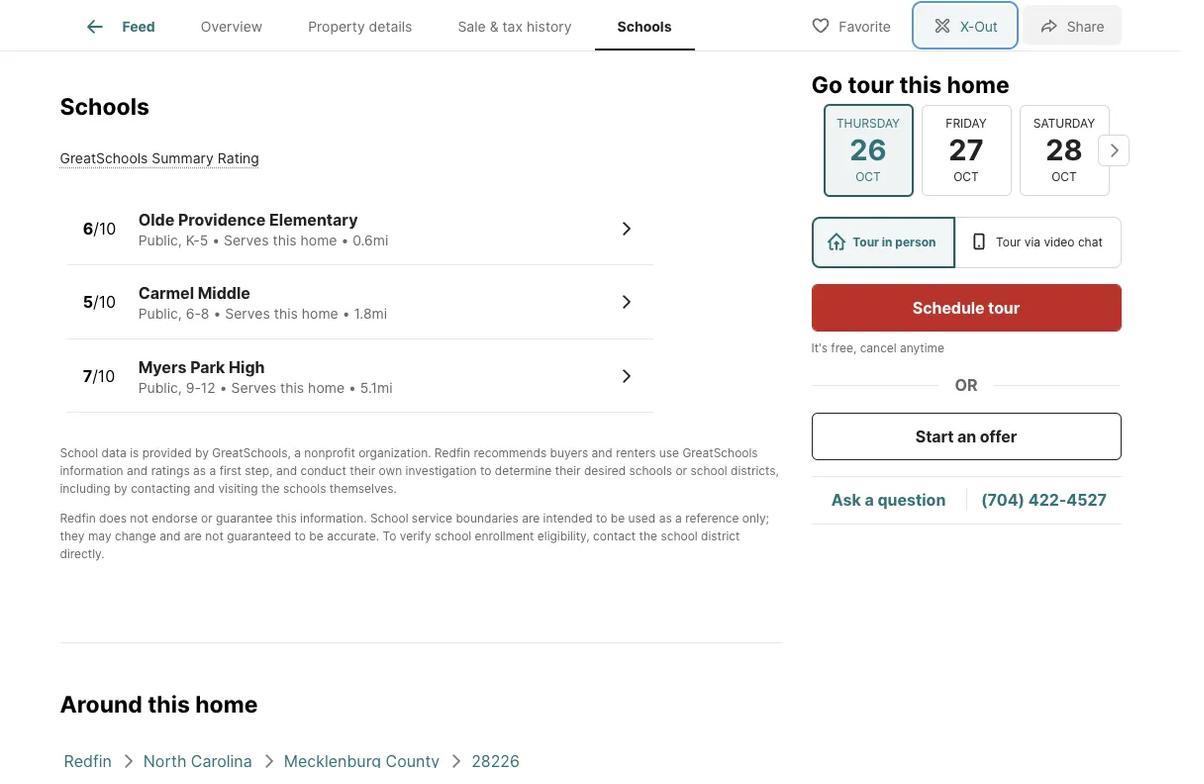 Task type: describe. For each thing, give the bounding box(es) containing it.
0 horizontal spatial or
[[201, 511, 213, 526]]

oct for 26
[[856, 169, 881, 184]]

rating
[[218, 149, 259, 166]]

offer
[[980, 427, 1017, 447]]

tour in person
[[853, 235, 936, 250]]

0 horizontal spatial greatschools
[[60, 149, 148, 166]]

myers
[[138, 357, 187, 377]]

contact
[[593, 529, 636, 544]]

providence
[[178, 210, 266, 230]]

feed link
[[83, 15, 155, 39]]

eligibility,
[[538, 529, 590, 544]]

schools tab
[[595, 3, 695, 51]]

contacting
[[131, 482, 191, 496]]

own
[[379, 464, 402, 479]]

share button
[[1023, 4, 1121, 45]]

determine
[[495, 464, 552, 479]]

to
[[383, 529, 397, 544]]

as inside the school service boundaries are intended to be used as a reference only; they may change and are not
[[659, 511, 672, 526]]

1 horizontal spatial are
[[522, 511, 540, 526]]

1.8mi
[[354, 305, 387, 322]]

friday
[[946, 116, 987, 130]]

school data is provided by greatschools
[[60, 446, 288, 461]]

,
[[288, 446, 291, 461]]

• right 12
[[220, 379, 227, 396]]

7
[[83, 366, 92, 386]]

greatschools inside , a nonprofit organization. redfin recommends buyers and renters use greatschools information and ratings as a
[[683, 446, 758, 461]]

(704)
[[981, 491, 1025, 510]]

information
[[60, 464, 123, 479]]

serves inside carmel middle public, 6-8 • serves this home • 1.8mi
[[225, 305, 270, 322]]

5 /10
[[83, 292, 116, 312]]

next image
[[1098, 135, 1129, 166]]

it's free, cancel anytime
[[812, 341, 945, 355]]

x-out
[[960, 17, 998, 34]]

organization.
[[359, 446, 431, 461]]

property details tab
[[285, 3, 435, 51]]

&
[[490, 18, 499, 35]]

and up desired
[[592, 446, 613, 461]]

favorite button
[[794, 4, 908, 45]]

, a nonprofit organization. redfin recommends buyers and renters use greatschools information and ratings as a
[[60, 446, 758, 479]]

tax
[[503, 18, 523, 35]]

x-out button
[[916, 4, 1015, 45]]

via
[[1025, 235, 1041, 250]]

recommends
[[474, 446, 547, 461]]

a inside the school service boundaries are intended to be used as a reference only; they may change and are not
[[675, 511, 682, 526]]

(704) 422-4527 link
[[981, 491, 1107, 510]]

a right , on the bottom of page
[[294, 446, 301, 461]]

school down "reference"
[[661, 529, 698, 544]]

accurate.
[[327, 529, 379, 544]]

desired
[[584, 464, 626, 479]]

this up thursday at the top right of the page
[[900, 71, 942, 99]]

myers park high public, 9-12 • serves this home • 5.1mi
[[138, 357, 393, 396]]

and inside the school service boundaries are intended to be used as a reference only; they may change and are not
[[160, 529, 181, 544]]

9-
[[186, 379, 201, 396]]

schools inside schools tab
[[617, 18, 672, 35]]

/10 for 7
[[92, 366, 115, 386]]

guaranteed
[[227, 529, 291, 544]]

school service boundaries are intended to be used as a reference only; they may change and are not
[[60, 511, 769, 544]]

including
[[60, 482, 110, 496]]

share
[[1067, 17, 1105, 34]]

verify
[[400, 529, 431, 544]]

carmel
[[138, 284, 194, 303]]

intended
[[543, 511, 593, 526]]

or
[[955, 375, 978, 395]]

use
[[659, 446, 679, 461]]

the inside first step, and conduct their own investigation to determine their desired schools or school districts, including by contacting and visiting the schools themselves.
[[261, 482, 280, 496]]

tour in person option
[[812, 217, 956, 268]]

and down , on the bottom of page
[[276, 464, 297, 479]]

around
[[60, 692, 142, 719]]

sale & tax history tab
[[435, 3, 595, 51]]

school down service
[[435, 529, 472, 544]]

overview
[[201, 18, 263, 35]]

as inside , a nonprofit organization. redfin recommends buyers and renters use greatschools information and ratings as a
[[193, 464, 206, 479]]

overview tab
[[178, 3, 285, 51]]

redfin does not endorse or guarantee this information.
[[60, 511, 367, 526]]

go
[[812, 71, 843, 99]]

olde providence elementary public, k-5 • serves this home • 0.6mi
[[138, 210, 389, 248]]

favorite
[[839, 17, 891, 34]]

0 horizontal spatial 5
[[83, 292, 93, 312]]

2 their from the left
[[555, 464, 581, 479]]

greatschools summary rating link
[[60, 149, 259, 166]]

serves for high
[[231, 379, 276, 396]]

enrollment
[[475, 529, 534, 544]]

oct for 28
[[1052, 169, 1077, 184]]

friday 27 oct
[[946, 116, 987, 184]]

feed
[[122, 18, 155, 35]]

provided
[[142, 446, 192, 461]]

high
[[229, 357, 265, 377]]

or inside first step, and conduct their own investigation to determine their desired schools or school districts, including by contacting and visiting the schools themselves.
[[676, 464, 687, 479]]

the inside guaranteed to be accurate. to verify school enrollment eligibility, contact the school district directly.
[[639, 529, 658, 544]]

tour for tour in person
[[853, 235, 879, 250]]

• left 0.6mi
[[341, 232, 349, 248]]

go tour this home
[[812, 71, 1010, 99]]

a right ask at the right of the page
[[865, 491, 874, 510]]

service
[[412, 511, 453, 526]]

this right around at bottom
[[148, 692, 190, 719]]

1 vertical spatial are
[[184, 529, 202, 544]]

5 inside olde providence elementary public, k-5 • serves this home • 0.6mi
[[200, 232, 208, 248]]

is
[[130, 446, 139, 461]]

boundaries
[[456, 511, 519, 526]]

first step, and conduct their own investigation to determine their desired schools or school districts, including by contacting and visiting the schools themselves.
[[60, 464, 779, 496]]

first
[[219, 464, 242, 479]]

ask
[[831, 491, 861, 510]]

schedule
[[913, 298, 985, 318]]

only;
[[743, 511, 769, 526]]

6
[[83, 218, 93, 238]]

tour via video chat option
[[956, 217, 1121, 268]]

home inside olde providence elementary public, k-5 • serves this home • 0.6mi
[[301, 232, 337, 248]]

8
[[201, 305, 209, 322]]

visiting
[[218, 482, 258, 496]]



Task type: vqa. For each thing, say whether or not it's contained in the screenshot.
to in first step, and conduct their own investigation to determine their desired schools or school districts, including by contacting and visiting the schools themselves.
yes



Task type: locate. For each thing, give the bounding box(es) containing it.
0 horizontal spatial tour
[[848, 71, 894, 99]]

greatschools up 6 /10 in the top of the page
[[60, 149, 148, 166]]

be up contact
[[611, 511, 625, 526]]

school
[[60, 446, 98, 461], [370, 511, 408, 526]]

schedule tour button
[[812, 284, 1121, 332]]

0 horizontal spatial to
[[295, 529, 306, 544]]

1 horizontal spatial or
[[676, 464, 687, 479]]

2 public, from the top
[[138, 305, 182, 322]]

be inside guaranteed to be accurate. to verify school enrollment eligibility, contact the school district directly.
[[309, 529, 324, 544]]

history
[[527, 18, 572, 35]]

tour for schedule
[[988, 298, 1020, 318]]

2 vertical spatial public,
[[138, 379, 182, 396]]

0 vertical spatial as
[[193, 464, 206, 479]]

endorse
[[152, 511, 198, 526]]

serves down middle
[[225, 305, 270, 322]]

not inside the school service boundaries are intended to be used as a reference only; they may change and are not
[[205, 529, 224, 544]]

oct inside 'thursday 26 oct'
[[856, 169, 881, 184]]

1 vertical spatial schools
[[283, 482, 326, 496]]

serves inside myers park high public, 9-12 • serves this home • 5.1mi
[[231, 379, 276, 396]]

1 horizontal spatial schools
[[617, 18, 672, 35]]

schools down renters
[[629, 464, 672, 479]]

1 horizontal spatial school
[[370, 511, 408, 526]]

oct inside saturday 28 oct
[[1052, 169, 1077, 184]]

2 vertical spatial serves
[[231, 379, 276, 396]]

• left '1.8mi'
[[342, 305, 350, 322]]

sale
[[458, 18, 486, 35]]

to
[[480, 464, 492, 479], [596, 511, 607, 526], [295, 529, 306, 544]]

schools right history
[[617, 18, 672, 35]]

tour via video chat
[[996, 235, 1103, 250]]

redfin up investigation
[[435, 446, 470, 461]]

their up themselves.
[[350, 464, 375, 479]]

by inside first step, and conduct their own investigation to determine their desired schools or school districts, including by contacting and visiting the schools themselves.
[[114, 482, 128, 496]]

by right provided
[[195, 446, 209, 461]]

their
[[350, 464, 375, 479], [555, 464, 581, 479]]

2 horizontal spatial greatschools
[[683, 446, 758, 461]]

renters
[[616, 446, 656, 461]]

school for service
[[370, 511, 408, 526]]

public, inside myers park high public, 9-12 • serves this home • 5.1mi
[[138, 379, 182, 396]]

this up guaranteed
[[276, 511, 297, 526]]

0 horizontal spatial are
[[184, 529, 202, 544]]

be down information.
[[309, 529, 324, 544]]

0 vertical spatial 5
[[200, 232, 208, 248]]

0 vertical spatial schools
[[629, 464, 672, 479]]

1 horizontal spatial redfin
[[435, 446, 470, 461]]

greatschools up step, at the left bottom of page
[[212, 446, 288, 461]]

oct inside friday 27 oct
[[954, 169, 979, 184]]

2 horizontal spatial to
[[596, 511, 607, 526]]

be inside the school service boundaries are intended to be used as a reference only; they may change and are not
[[611, 511, 625, 526]]

1 public, from the top
[[138, 232, 182, 248]]

guarantee
[[216, 511, 273, 526]]

and down 'endorse'
[[160, 529, 181, 544]]

• left 5.1mi
[[349, 379, 356, 396]]

2 vertical spatial /10
[[92, 366, 115, 386]]

this inside myers park high public, 9-12 • serves this home • 5.1mi
[[280, 379, 304, 396]]

tour right schedule at the top of page
[[988, 298, 1020, 318]]

schools
[[629, 464, 672, 479], [283, 482, 326, 496]]

0 vertical spatial public,
[[138, 232, 182, 248]]

thursday 26 oct
[[837, 116, 900, 184]]

does
[[99, 511, 127, 526]]

1 vertical spatial tour
[[988, 298, 1020, 318]]

2 horizontal spatial oct
[[1052, 169, 1077, 184]]

1 horizontal spatial greatschools
[[212, 446, 288, 461]]

0 vertical spatial to
[[480, 464, 492, 479]]

5 down providence
[[200, 232, 208, 248]]

tour up thursday at the top right of the page
[[848, 71, 894, 99]]

home inside carmel middle public, 6-8 • serves this home • 1.8mi
[[302, 305, 338, 322]]

as right used
[[659, 511, 672, 526]]

28
[[1046, 132, 1083, 167]]

public, down olde
[[138, 232, 182, 248]]

the down step, at the left bottom of page
[[261, 482, 280, 496]]

serves for elementary
[[224, 232, 269, 248]]

0 vertical spatial by
[[195, 446, 209, 461]]

None button
[[823, 104, 913, 197], [921, 105, 1012, 196], [1019, 105, 1110, 196], [823, 104, 913, 197], [921, 105, 1012, 196], [1019, 105, 1110, 196]]

not
[[130, 511, 148, 526], [205, 529, 224, 544]]

0 vertical spatial tour
[[848, 71, 894, 99]]

tour
[[853, 235, 879, 250], [996, 235, 1021, 250]]

their down "buyers"
[[555, 464, 581, 479]]

buyers
[[550, 446, 588, 461]]

4527
[[1067, 491, 1107, 510]]

to inside the school service boundaries are intended to be used as a reference only; they may change and are not
[[596, 511, 607, 526]]

7 /10
[[83, 366, 115, 386]]

be
[[611, 511, 625, 526], [309, 529, 324, 544]]

carmel middle public, 6-8 • serves this home • 1.8mi
[[138, 284, 387, 322]]

property details
[[308, 18, 412, 35]]

5.1mi
[[360, 379, 393, 396]]

school inside the school service boundaries are intended to be used as a reference only; they may change and are not
[[370, 511, 408, 526]]

2 tour from the left
[[996, 235, 1021, 250]]

to inside guaranteed to be accurate. to verify school enrollment eligibility, contact the school district directly.
[[295, 529, 306, 544]]

0 vertical spatial be
[[611, 511, 625, 526]]

districts,
[[731, 464, 779, 479]]

1 vertical spatial /10
[[93, 292, 116, 312]]

details
[[369, 18, 412, 35]]

not up "change"
[[130, 511, 148, 526]]

the
[[261, 482, 280, 496], [639, 529, 658, 544]]

1 horizontal spatial as
[[659, 511, 672, 526]]

oct down 27
[[954, 169, 979, 184]]

0 vertical spatial school
[[60, 446, 98, 461]]

or
[[676, 464, 687, 479], [201, 511, 213, 526]]

free,
[[831, 341, 857, 355]]

/10 for 6
[[93, 218, 116, 238]]

2 oct from the left
[[954, 169, 979, 184]]

home inside myers park high public, 9-12 • serves this home • 5.1mi
[[308, 379, 345, 396]]

saturday 28 oct
[[1034, 116, 1095, 184]]

0 vertical spatial serves
[[224, 232, 269, 248]]

this up , on the bottom of page
[[280, 379, 304, 396]]

to up contact
[[596, 511, 607, 526]]

not down 'redfin does not endorse or guarantee this information.' at the bottom of page
[[205, 529, 224, 544]]

public, inside carmel middle public, 6-8 • serves this home • 1.8mi
[[138, 305, 182, 322]]

park
[[190, 357, 225, 377]]

saturday
[[1034, 116, 1095, 130]]

0 horizontal spatial by
[[114, 482, 128, 496]]

1 vertical spatial or
[[201, 511, 213, 526]]

and up 'redfin does not endorse or guarantee this information.' at the bottom of page
[[194, 482, 215, 496]]

1 vertical spatial the
[[639, 529, 658, 544]]

public, for olde
[[138, 232, 182, 248]]

serves inside olde providence elementary public, k-5 • serves this home • 0.6mi
[[224, 232, 269, 248]]

26
[[850, 132, 887, 167]]

0 vertical spatial the
[[261, 482, 280, 496]]

(704) 422-4527
[[981, 491, 1107, 510]]

school up information
[[60, 446, 98, 461]]

•
[[212, 232, 220, 248], [341, 232, 349, 248], [213, 305, 221, 322], [342, 305, 350, 322], [220, 379, 227, 396], [349, 379, 356, 396]]

0 horizontal spatial tour
[[853, 235, 879, 250]]

elementary
[[269, 210, 358, 230]]

1 horizontal spatial by
[[195, 446, 209, 461]]

0 horizontal spatial not
[[130, 511, 148, 526]]

public, for myers
[[138, 379, 182, 396]]

12
[[201, 379, 216, 396]]

0.6mi
[[353, 232, 389, 248]]

school up to in the left bottom of the page
[[370, 511, 408, 526]]

• down providence
[[212, 232, 220, 248]]

a left 'first'
[[209, 464, 216, 479]]

to down information.
[[295, 529, 306, 544]]

5 down '6'
[[83, 292, 93, 312]]

the down used
[[639, 529, 658, 544]]

1 horizontal spatial the
[[639, 529, 658, 544]]

/10 left carmel
[[93, 292, 116, 312]]

1 vertical spatial public,
[[138, 305, 182, 322]]

0 vertical spatial are
[[522, 511, 540, 526]]

1 vertical spatial schools
[[60, 93, 149, 121]]

1 vertical spatial not
[[205, 529, 224, 544]]

/10 for 5
[[93, 292, 116, 312]]

this down elementary
[[273, 232, 297, 248]]

this inside carmel middle public, 6-8 • serves this home • 1.8mi
[[274, 305, 298, 322]]

list box
[[812, 217, 1121, 268]]

1 horizontal spatial schools
[[629, 464, 672, 479]]

this up myers park high public, 9-12 • serves this home • 5.1mi
[[274, 305, 298, 322]]

thursday
[[837, 116, 900, 130]]

school inside first step, and conduct their own investigation to determine their desired schools or school districts, including by contacting and visiting the schools themselves.
[[691, 464, 728, 479]]

0 vertical spatial /10
[[93, 218, 116, 238]]

tour left in
[[853, 235, 879, 250]]

person
[[895, 235, 936, 250]]

• right 8
[[213, 305, 221, 322]]

0 horizontal spatial be
[[309, 529, 324, 544]]

0 horizontal spatial redfin
[[60, 511, 96, 526]]

2 vertical spatial to
[[295, 529, 306, 544]]

1 horizontal spatial tour
[[988, 298, 1020, 318]]

27
[[949, 132, 984, 167]]

or down the use
[[676, 464, 687, 479]]

school for data
[[60, 446, 98, 461]]

1 horizontal spatial not
[[205, 529, 224, 544]]

0 vertical spatial schools
[[617, 18, 672, 35]]

1 vertical spatial as
[[659, 511, 672, 526]]

0 horizontal spatial as
[[193, 464, 206, 479]]

start an offer
[[916, 427, 1017, 447]]

conduct
[[301, 464, 346, 479]]

0 horizontal spatial schools
[[60, 93, 149, 121]]

schools up greatschools summary rating
[[60, 93, 149, 121]]

redfin up 'they' at the left bottom of page
[[60, 511, 96, 526]]

anytime
[[900, 341, 945, 355]]

greatschools up districts,
[[683, 446, 758, 461]]

question
[[878, 491, 946, 510]]

to inside first step, and conduct their own investigation to determine their desired schools or school districts, including by contacting and visiting the schools themselves.
[[480, 464, 492, 479]]

oct for 27
[[954, 169, 979, 184]]

0 horizontal spatial their
[[350, 464, 375, 479]]

1 horizontal spatial be
[[611, 511, 625, 526]]

0 horizontal spatial the
[[261, 482, 280, 496]]

0 vertical spatial or
[[676, 464, 687, 479]]

tab list
[[60, 0, 711, 51]]

public, inside olde providence elementary public, k-5 • serves this home • 0.6mi
[[138, 232, 182, 248]]

redfin inside , a nonprofit organization. redfin recommends buyers and renters use greatschools information and ratings as a
[[435, 446, 470, 461]]

are down 'endorse'
[[184, 529, 202, 544]]

oct down the 28 on the top of page
[[1052, 169, 1077, 184]]

they
[[60, 529, 85, 544]]

this
[[900, 71, 942, 99], [273, 232, 297, 248], [274, 305, 298, 322], [280, 379, 304, 396], [276, 511, 297, 526], [148, 692, 190, 719]]

tour inside button
[[988, 298, 1020, 318]]

1 horizontal spatial to
[[480, 464, 492, 479]]

0 horizontal spatial schools
[[283, 482, 326, 496]]

school left districts,
[[691, 464, 728, 479]]

as
[[193, 464, 206, 479], [659, 511, 672, 526]]

summary
[[152, 149, 214, 166]]

public, down carmel
[[138, 305, 182, 322]]

as right ratings
[[193, 464, 206, 479]]

are up enrollment
[[522, 511, 540, 526]]

it's
[[812, 341, 828, 355]]

a left "reference"
[[675, 511, 682, 526]]

tab list containing feed
[[60, 0, 711, 51]]

step,
[[245, 464, 273, 479]]

ratings
[[151, 464, 190, 479]]

serves down providence
[[224, 232, 269, 248]]

property
[[308, 18, 365, 35]]

1 horizontal spatial 5
[[200, 232, 208, 248]]

422-
[[1029, 491, 1067, 510]]

start
[[916, 427, 954, 447]]

public, down the myers
[[138, 379, 182, 396]]

greatschools summary rating
[[60, 149, 259, 166]]

0 vertical spatial not
[[130, 511, 148, 526]]

1 vertical spatial serves
[[225, 305, 270, 322]]

1 their from the left
[[350, 464, 375, 479]]

tour for tour via video chat
[[996, 235, 1021, 250]]

1 vertical spatial redfin
[[60, 511, 96, 526]]

1 vertical spatial school
[[370, 511, 408, 526]]

1 tour from the left
[[853, 235, 879, 250]]

information.
[[300, 511, 367, 526]]

3 public, from the top
[[138, 379, 182, 396]]

by
[[195, 446, 209, 461], [114, 482, 128, 496]]

0 horizontal spatial school
[[60, 446, 98, 461]]

1 horizontal spatial oct
[[954, 169, 979, 184]]

schedule tour
[[913, 298, 1020, 318]]

school
[[691, 464, 728, 479], [435, 529, 472, 544], [661, 529, 698, 544]]

serves down 'high'
[[231, 379, 276, 396]]

1 oct from the left
[[856, 169, 881, 184]]

or right 'endorse'
[[201, 511, 213, 526]]

1 vertical spatial 5
[[83, 292, 93, 312]]

tour left via
[[996, 235, 1021, 250]]

1 horizontal spatial their
[[555, 464, 581, 479]]

list box containing tour in person
[[812, 217, 1121, 268]]

/10 left olde
[[93, 218, 116, 238]]

1 vertical spatial to
[[596, 511, 607, 526]]

tour for go
[[848, 71, 894, 99]]

schools down the conduct
[[283, 482, 326, 496]]

this inside olde providence elementary public, k-5 • serves this home • 0.6mi
[[273, 232, 297, 248]]

1 vertical spatial by
[[114, 482, 128, 496]]

data
[[101, 446, 127, 461]]

redfin
[[435, 446, 470, 461], [60, 511, 96, 526]]

by up does in the left bottom of the page
[[114, 482, 128, 496]]

may
[[88, 529, 111, 544]]

x-
[[960, 17, 975, 34]]

/10 left the myers
[[92, 366, 115, 386]]

reference
[[685, 511, 739, 526]]

0 horizontal spatial oct
[[856, 169, 881, 184]]

a
[[294, 446, 301, 461], [209, 464, 216, 479], [865, 491, 874, 510], [675, 511, 682, 526]]

1 horizontal spatial tour
[[996, 235, 1021, 250]]

to down recommends
[[480, 464, 492, 479]]

0 vertical spatial redfin
[[435, 446, 470, 461]]

oct down 26
[[856, 169, 881, 184]]

and down "is"
[[127, 464, 148, 479]]

1 vertical spatial be
[[309, 529, 324, 544]]

6 /10
[[83, 218, 116, 238]]

3 oct from the left
[[1052, 169, 1077, 184]]



